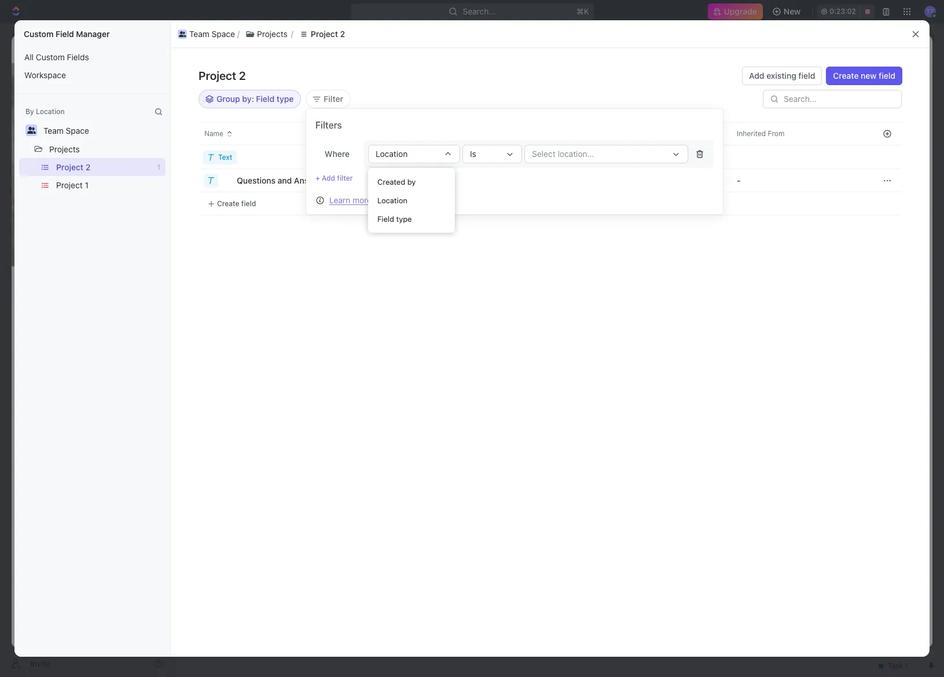Task type: vqa. For each thing, say whether or not it's contained in the screenshot.
link
no



Task type: locate. For each thing, give the bounding box(es) containing it.
2 you from the top
[[678, 221, 691, 230]]

project 2
[[311, 29, 345, 39], [320, 32, 354, 42], [199, 69, 246, 82], [201, 69, 270, 88], [56, 162, 91, 172]]

location inside dropdown button
[[376, 149, 408, 159]]

1 inside task 1 link
[[253, 201, 257, 211]]

on
[[749, 44, 757, 53]]

dashboards link
[[5, 115, 168, 134]]

row
[[374, 122, 874, 145]]

create inside questions and answers row group
[[217, 199, 240, 208]]

inherited
[[738, 129, 767, 138]]

1 horizontal spatial add task button
[[854, 70, 903, 89]]

row group
[[874, 146, 903, 216]]

0 vertical spatial add task
[[861, 74, 896, 84]]

1 horizontal spatial questions
[[237, 175, 276, 185]]

1 horizontal spatial hide
[[808, 107, 825, 117]]

2 horizontal spatial field
[[879, 71, 896, 81]]

questions and answers inside button
[[237, 175, 327, 185]]

project 2 link down user group icon
[[176, 43, 210, 53]]

1 vertical spatial changed status from
[[691, 175, 762, 184]]

0 horizontal spatial user group image
[[12, 227, 21, 234]]

0 horizontal spatial by
[[408, 177, 416, 186]]

tree inside 'sidebar' navigation
[[5, 202, 168, 358]]

project inside "button"
[[56, 180, 83, 190]]

3 status from the top
[[723, 194, 743, 202]]

0 horizontal spatial questions and answers
[[103, 558, 190, 568]]

0 horizontal spatial and
[[143, 558, 156, 568]]

you for you changed status from
[[678, 221, 691, 230]]

0 horizontal spatial hide
[[601, 136, 617, 144]]

customize button
[[831, 104, 890, 120]]

custom
[[24, 29, 53, 39], [36, 52, 65, 62]]

0 vertical spatial create
[[834, 71, 859, 81]]

1 vertical spatial create
[[217, 199, 240, 208]]

location(s)
[[390, 129, 427, 138]]

questions and answers
[[237, 175, 327, 185], [103, 558, 190, 568]]

0 vertical spatial answers
[[294, 175, 327, 185]]

1 horizontal spatial field
[[799, 71, 816, 81]]

2 from from the top
[[745, 175, 760, 184]]

1 horizontal spatial by
[[534, 129, 542, 138]]

project 2 link right projects link on the left top
[[305, 30, 357, 44]]

0 horizontal spatial 1
[[85, 180, 89, 190]]

2 changed status from from the top
[[691, 175, 762, 184]]

favorites button
[[5, 166, 44, 180]]

project 2 button
[[294, 27, 351, 41]]

field for create new field
[[879, 71, 896, 81]]

Search tasks... text field
[[801, 132, 917, 149]]

1 vertical spatial location
[[376, 149, 408, 159]]

tree
[[5, 202, 168, 358]]

clickbot
[[678, 147, 706, 156]]

learn more about filters link
[[330, 195, 419, 205]]

0 vertical spatial list
[[176, 27, 907, 41]]

name row
[[171, 122, 374, 145]]

2 vertical spatial 1
[[253, 201, 257, 211]]

list link
[[258, 104, 274, 120]]

1 vertical spatial task
[[326, 163, 342, 172]]

assignees
[[483, 136, 517, 144]]

field up team space, , element at left
[[56, 29, 74, 39]]

created this task
[[691, 110, 747, 119]]

changed status from down added watcher:
[[691, 175, 762, 184]]

field
[[56, 29, 74, 39], [378, 214, 395, 223]]

1 horizontal spatial 1
[[157, 163, 160, 171]]

create left new
[[834, 71, 859, 81]]

answers inside button
[[294, 175, 327, 185]]

2 horizontal spatial task
[[879, 74, 896, 84]]

you
[[678, 129, 691, 137], [678, 221, 691, 230]]

0 horizontal spatial answers
[[159, 558, 190, 568]]

created by inside grid
[[506, 129, 542, 138]]

1 vertical spatial and
[[143, 558, 156, 568]]

user group image
[[179, 31, 186, 37], [12, 227, 21, 234]]

1 inside project 1 "button"
[[85, 180, 89, 190]]

1 horizontal spatial team space button
[[176, 27, 237, 41]]

field left type
[[378, 214, 395, 223]]

1 horizontal spatial /
[[246, 32, 248, 42]]

team space button down "by location" at top
[[38, 121, 94, 140]]

0 horizontal spatial projects button
[[44, 140, 85, 158]]

2 vertical spatial list
[[14, 158, 170, 194]]

add task button down "where"
[[297, 161, 347, 175]]

1 horizontal spatial questions and answers
[[237, 175, 327, 185]]

1 horizontal spatial projects button
[[240, 27, 294, 41]]

2
[[340, 29, 345, 39], [349, 32, 354, 42], [205, 43, 210, 53], [239, 69, 246, 82], [257, 69, 266, 88], [86, 162, 91, 172], [275, 163, 279, 172]]

field type
[[378, 214, 412, 223]]

favorites
[[9, 168, 40, 177]]

add task button
[[854, 70, 903, 89], [297, 161, 347, 175]]

list containing project 2
[[14, 158, 170, 194]]

task sidebar content section
[[655, 63, 898, 648]]

1 vertical spatial you
[[678, 221, 691, 230]]

1 horizontal spatial and
[[278, 175, 292, 185]]

add task
[[861, 74, 896, 84], [311, 163, 342, 172]]

user group image inside 'sidebar' navigation
[[12, 227, 21, 234]]

hide left date
[[601, 136, 617, 144]]

1 horizontal spatial add
[[750, 71, 765, 81]]

by up the filters
[[408, 177, 416, 186]]

location up field type
[[378, 196, 408, 205]]

1 vertical spatial answers
[[159, 558, 190, 568]]

all custom fields
[[24, 52, 89, 62]]

field right new
[[879, 71, 896, 81]]

0 vertical spatial questions
[[237, 175, 276, 185]]

project 1 button
[[51, 176, 166, 194]]

team down 'manager'
[[76, 43, 97, 53]]

0 horizontal spatial add task button
[[297, 161, 347, 175]]

hide inside button
[[601, 136, 617, 144]]

1 horizontal spatial user group image
[[179, 31, 186, 37]]

custom inside "button"
[[36, 52, 65, 62]]

1 horizontal spatial answers
[[294, 175, 327, 185]]

0 horizontal spatial create
[[217, 199, 240, 208]]

1 horizontal spatial created by
[[506, 129, 542, 138]]

add task up customize
[[861, 74, 896, 84]]

1 horizontal spatial create
[[834, 71, 859, 81]]

status
[[723, 129, 743, 137], [723, 175, 743, 184], [723, 194, 743, 202], [723, 221, 743, 230]]

1 vertical spatial custom
[[36, 52, 65, 62]]

0 vertical spatial created by
[[506, 129, 542, 138]]

changed status from down -
[[691, 194, 762, 202]]

custom up workspace
[[36, 52, 65, 62]]

⌘k
[[577, 6, 589, 16]]

2 horizontal spatial 1
[[253, 201, 257, 211]]

1 changed status from from the top
[[691, 129, 762, 137]]

1 vertical spatial field
[[378, 214, 395, 223]]

3 changed status from from the top
[[691, 194, 762, 202]]

0 horizontal spatial task
[[233, 201, 251, 211]]

1 horizontal spatial project 2 link
[[305, 30, 357, 44]]

and
[[278, 175, 292, 185], [143, 558, 156, 568]]

1 vertical spatial 1
[[85, 180, 89, 190]]

project 2 link
[[305, 30, 357, 44], [176, 43, 210, 53]]

custom up all
[[24, 29, 53, 39]]

you for you
[[678, 129, 691, 137]]

list
[[260, 107, 274, 117]]

progress
[[224, 163, 262, 172]]

added watcher:
[[706, 147, 760, 156]]

home
[[28, 60, 50, 70]]

4 from from the top
[[745, 221, 760, 230]]

task down progress
[[233, 201, 251, 211]]

1 vertical spatial team space button
[[38, 121, 94, 140]]

questions and answers row group
[[171, 146, 403, 216]]

1 for task 1
[[253, 201, 257, 211]]

and inside 'custom fields' element
[[143, 558, 156, 568]]

questions inside 'custom fields' element
[[103, 558, 140, 568]]

add up customize
[[861, 74, 877, 84]]

press space to select this row. row
[[374, 146, 874, 169], [171, 169, 374, 192], [374, 169, 874, 192], [374, 192, 874, 216]]

- row group
[[374, 146, 874, 216]]

user group image
[[184, 34, 191, 40]]

grid
[[171, 122, 903, 648]]

team space down 'manager'
[[76, 43, 122, 53]]

user group image inside team space button
[[179, 31, 186, 37]]

1 vertical spatial list
[[14, 48, 170, 84]]

where
[[325, 149, 350, 159]]

1 horizontal spatial task
[[326, 163, 342, 172]]

1 vertical spatial hide
[[601, 136, 617, 144]]

user group image up / project 2 at top
[[179, 31, 186, 37]]

field down progress
[[242, 199, 256, 208]]

create down "in"
[[217, 199, 240, 208]]

0 horizontal spatial field
[[242, 199, 256, 208]]

projects button
[[240, 27, 294, 41], [44, 140, 85, 158]]

press space to select this row. row containing -
[[374, 169, 874, 192]]

1 vertical spatial projects button
[[44, 140, 85, 158]]

1 vertical spatial user group image
[[12, 227, 21, 234]]

0 vertical spatial and
[[278, 175, 292, 185]]

questions and answers inside 'custom fields' element
[[103, 558, 190, 568]]

0 vertical spatial changed status from
[[691, 129, 762, 137]]

0 vertical spatial field
[[56, 29, 74, 39]]

1 vertical spatial created by
[[378, 177, 416, 186]]

1 vertical spatial questions and answers
[[103, 558, 190, 568]]

2 changed from the top
[[693, 175, 721, 184]]

0 vertical spatial you
[[678, 129, 691, 137]]

team down "by location" at top
[[43, 126, 64, 136]]

Search... text field
[[784, 94, 896, 104]]

location
[[36, 107, 65, 116], [376, 149, 408, 159], [378, 196, 408, 205]]

2 horizontal spatial add
[[861, 74, 877, 84]]

create field button
[[203, 197, 261, 211]]

board link
[[214, 104, 239, 120]]

1 you from the top
[[678, 129, 691, 137]]

task right new
[[879, 74, 896, 84]]

column header
[[171, 122, 180, 145], [171, 122, 200, 145], [837, 122, 874, 145]]

create new field button
[[827, 67, 903, 85]]

location down location(s)
[[376, 149, 408, 159]]

location up dashboards
[[36, 107, 65, 116]]

table link
[[349, 104, 372, 120]]

text button
[[203, 150, 237, 164]]

cell
[[374, 146, 490, 169], [490, 146, 605, 169], [605, 146, 721, 169], [721, 146, 837, 169], [837, 146, 874, 169], [874, 146, 903, 169], [171, 169, 200, 192], [490, 169, 605, 192], [605, 169, 721, 192], [837, 169, 874, 192], [374, 192, 490, 216], [490, 192, 605, 216], [605, 192, 721, 216], [721, 192, 837, 216], [837, 192, 874, 216], [874, 192, 903, 216]]

hide button
[[794, 104, 829, 120]]

row inside grid
[[374, 122, 874, 145]]

row containing location(s)
[[374, 122, 874, 145]]

type
[[397, 214, 412, 223]]

board
[[216, 107, 239, 117]]

created by
[[506, 129, 542, 138], [378, 177, 416, 186]]

0 vertical spatial by
[[534, 129, 542, 138]]

add up task 1 link
[[311, 163, 325, 172]]

0 horizontal spatial add task
[[311, 163, 342, 172]]

0 horizontal spatial questions
[[103, 558, 140, 568]]

-
[[738, 175, 741, 185]]

2 status from the top
[[723, 175, 743, 184]]

2 vertical spatial changed status from
[[691, 194, 762, 202]]

calendar link
[[293, 104, 330, 120]]

by
[[25, 107, 34, 116]]

0 vertical spatial user group image
[[179, 31, 186, 37]]

hide down search... text field
[[808, 107, 825, 117]]

add left existing
[[750, 71, 765, 81]]

custom fields element
[[81, 551, 579, 603]]

0 vertical spatial add task button
[[854, 70, 903, 89]]

created
[[721, 44, 747, 53], [506, 129, 532, 138], [639, 129, 665, 138], [378, 177, 406, 186]]

field right existing
[[799, 71, 816, 81]]

1 vertical spatial questions
[[103, 558, 140, 568]]

created on nov 17
[[721, 44, 781, 53]]

sidebar navigation
[[0, 23, 173, 677]]

hide inside dropdown button
[[808, 107, 825, 117]]

by location
[[25, 107, 65, 116]]

add task down "where"
[[311, 163, 342, 172]]

and inside button
[[278, 175, 292, 185]]

team space button up / project 2 at top
[[176, 27, 237, 41]]

changed
[[693, 129, 721, 137], [693, 175, 721, 184], [693, 194, 721, 202], [693, 221, 721, 230]]

team space
[[189, 29, 235, 39], [195, 32, 240, 42], [76, 43, 122, 53], [43, 126, 89, 136]]

team space button
[[176, 27, 237, 41], [38, 121, 94, 140]]

invite
[[30, 658, 50, 668]]

1
[[157, 163, 160, 171], [85, 180, 89, 190], [253, 201, 257, 211]]

by right "assignees"
[[534, 129, 542, 138]]

eloisefrancis23@gmail.
[[760, 147, 840, 156]]

manager
[[76, 29, 110, 39]]

1 horizontal spatial field
[[378, 214, 395, 223]]

add
[[750, 71, 765, 81], [861, 74, 877, 84], [311, 163, 325, 172]]

2 inside "project 2" button
[[340, 29, 345, 39]]

0 horizontal spatial team space button
[[38, 121, 94, 140]]

learn
[[330, 195, 351, 205]]

cell inside questions and answers row group
[[171, 169, 200, 192]]

team space right user group icon
[[195, 32, 240, 42]]

changed status from down this
[[691, 129, 762, 137]]

new
[[862, 71, 877, 81]]

fields
[[67, 52, 89, 62]]

0 vertical spatial location
[[36, 107, 65, 116]]

add task button up customize
[[854, 70, 903, 89]]

task down "where"
[[326, 163, 342, 172]]

0 vertical spatial questions and answers
[[237, 175, 327, 185]]

hide for hide dropdown button on the top
[[808, 107, 825, 117]]

share
[[792, 43, 815, 53]]

list
[[176, 27, 907, 41], [14, 48, 170, 84], [14, 158, 170, 194]]

1 horizontal spatial add task
[[861, 74, 896, 84]]

0 horizontal spatial project 2 link
[[176, 43, 210, 53]]

0 vertical spatial hide
[[808, 107, 825, 117]]

from
[[745, 129, 760, 137], [745, 175, 760, 184], [745, 194, 760, 202], [745, 221, 760, 230]]

field
[[799, 71, 816, 81], [879, 71, 896, 81], [242, 199, 256, 208]]

2 inside project 2 link
[[349, 32, 354, 42]]

press space to select this row. row containing questions and answers
[[171, 169, 374, 192]]

table
[[351, 107, 372, 117]]

user group image down the spaces
[[12, 227, 21, 234]]



Task type: describe. For each thing, give the bounding box(es) containing it.
add existing field button
[[743, 67, 823, 85]]

grid containing questions and answers
[[171, 122, 903, 648]]

Edit task name text field
[[81, 324, 579, 346]]

task 1
[[233, 201, 257, 211]]

add existing field
[[750, 71, 816, 81]]

this
[[719, 110, 731, 119]]

workspace button
[[19, 66, 166, 84]]

inherited from
[[738, 129, 785, 138]]

project inside button
[[311, 29, 338, 39]]

new
[[784, 6, 801, 16]]

created
[[693, 110, 717, 119]]

in
[[215, 163, 222, 172]]

0 vertical spatial task
[[879, 74, 896, 84]]

search button
[[746, 104, 791, 120]]

learn more about filters
[[330, 195, 419, 205]]

team space, , element
[[60, 43, 72, 54]]

add for add existing field button
[[750, 71, 765, 81]]

projects for projects link on the left top
[[265, 32, 295, 42]]

share button
[[785, 39, 822, 58]]

1 changed from the top
[[693, 129, 721, 137]]

team right user group icon
[[195, 32, 215, 42]]

field for add existing field
[[799, 71, 816, 81]]

0 vertical spatial projects button
[[240, 27, 294, 41]]

filter button
[[306, 90, 351, 108]]

0 horizontal spatial field
[[56, 29, 74, 39]]

text
[[218, 153, 233, 161]]

in progress
[[215, 163, 262, 172]]

subtasks button
[[127, 492, 176, 513]]

gantt link
[[391, 104, 415, 120]]

more
[[353, 195, 372, 205]]

create for create new field
[[834, 71, 859, 81]]

upgrade link
[[708, 3, 763, 20]]

gantt
[[393, 107, 415, 117]]

1 vertical spatial add task
[[311, 163, 342, 172]]

0:23:02 button
[[818, 5, 875, 19]]

0 vertical spatial 1
[[157, 163, 160, 171]]

eloisefrancis23@gmail. com
[[678, 147, 840, 165]]

new button
[[768, 2, 808, 21]]

questions inside button
[[237, 175, 276, 185]]

list containing team space
[[176, 27, 907, 41]]

from
[[769, 129, 785, 138]]

1 for project 1
[[85, 180, 89, 190]]

subtasks
[[132, 497, 171, 508]]

calendar
[[296, 107, 330, 117]]

team space down "by location" at top
[[43, 126, 89, 136]]

by inside grid
[[534, 129, 542, 138]]

projects for projects button to the top
[[257, 29, 288, 39]]

field inside questions and answers row group
[[242, 199, 256, 208]]

1 vertical spatial add task button
[[297, 161, 347, 175]]

existing
[[767, 71, 797, 81]]

press space to select this row. row inside questions and answers row group
[[171, 169, 374, 192]]

customize
[[846, 107, 887, 117]]

date created
[[622, 129, 665, 138]]

name
[[205, 129, 224, 138]]

project 2 inside button
[[311, 29, 345, 39]]

17
[[774, 44, 781, 53]]

0:23:02
[[830, 7, 857, 16]]

dashboards
[[28, 119, 73, 129]]

0 horizontal spatial created by
[[378, 177, 416, 186]]

0 horizontal spatial team space link
[[76, 43, 122, 53]]

0 vertical spatial team space button
[[176, 27, 237, 41]]

filter
[[324, 94, 344, 104]]

3 from from the top
[[745, 194, 760, 202]]

team up / project 2 at top
[[189, 29, 210, 39]]

all
[[24, 52, 34, 62]]

upgrade
[[725, 6, 758, 16]]

com
[[678, 147, 840, 165]]

assignees button
[[468, 133, 522, 147]]

activity
[[905, 91, 927, 98]]

4 status from the top
[[723, 221, 743, 230]]

search
[[761, 107, 788, 117]]

0 horizontal spatial /
[[169, 43, 171, 53]]

1 vertical spatial by
[[408, 177, 416, 186]]

task 1 link
[[231, 198, 401, 215]]

task sidebar navigation tab list
[[903, 70, 929, 138]]

added
[[708, 147, 728, 156]]

create new field
[[834, 71, 896, 81]]

create field
[[217, 199, 256, 208]]

inbox
[[28, 80, 48, 90]]

2 vertical spatial task
[[233, 201, 251, 211]]

projects link
[[250, 30, 298, 44]]

docs
[[28, 100, 47, 109]]

2 horizontal spatial /
[[300, 32, 303, 42]]

nov
[[759, 44, 772, 53]]

you changed status from
[[678, 221, 762, 230]]

hide button
[[597, 133, 621, 147]]

docs link
[[5, 96, 168, 114]]

1 status from the top
[[723, 129, 743, 137]]

filters
[[398, 195, 419, 205]]

hide for hide button
[[601, 136, 617, 144]]

search...
[[463, 6, 496, 16]]

answers inside 'custom fields' element
[[159, 558, 190, 568]]

create for create field
[[217, 199, 240, 208]]

task
[[733, 110, 747, 119]]

all custom fields button
[[19, 48, 166, 66]]

watcher:
[[730, 147, 759, 156]]

3 changed from the top
[[693, 194, 721, 202]]

1 from from the top
[[745, 129, 760, 137]]

home link
[[5, 56, 168, 75]]

add for the rightmost add task button
[[861, 74, 877, 84]]

list containing all custom fields
[[14, 48, 170, 84]]

spaces
[[9, 188, 34, 196]]

to
[[771, 129, 780, 137]]

date
[[622, 129, 637, 138]]

0 horizontal spatial add
[[311, 163, 325, 172]]

2 vertical spatial location
[[378, 196, 408, 205]]

custom field manager
[[24, 29, 110, 39]]

inbox link
[[5, 76, 168, 94]]

team space up / project 2 at top
[[189, 29, 235, 39]]

1 horizontal spatial team space link
[[180, 30, 243, 44]]

project 1
[[56, 180, 89, 190]]

4 changed from the top
[[693, 221, 721, 230]]

0 vertical spatial custom
[[24, 29, 53, 39]]



